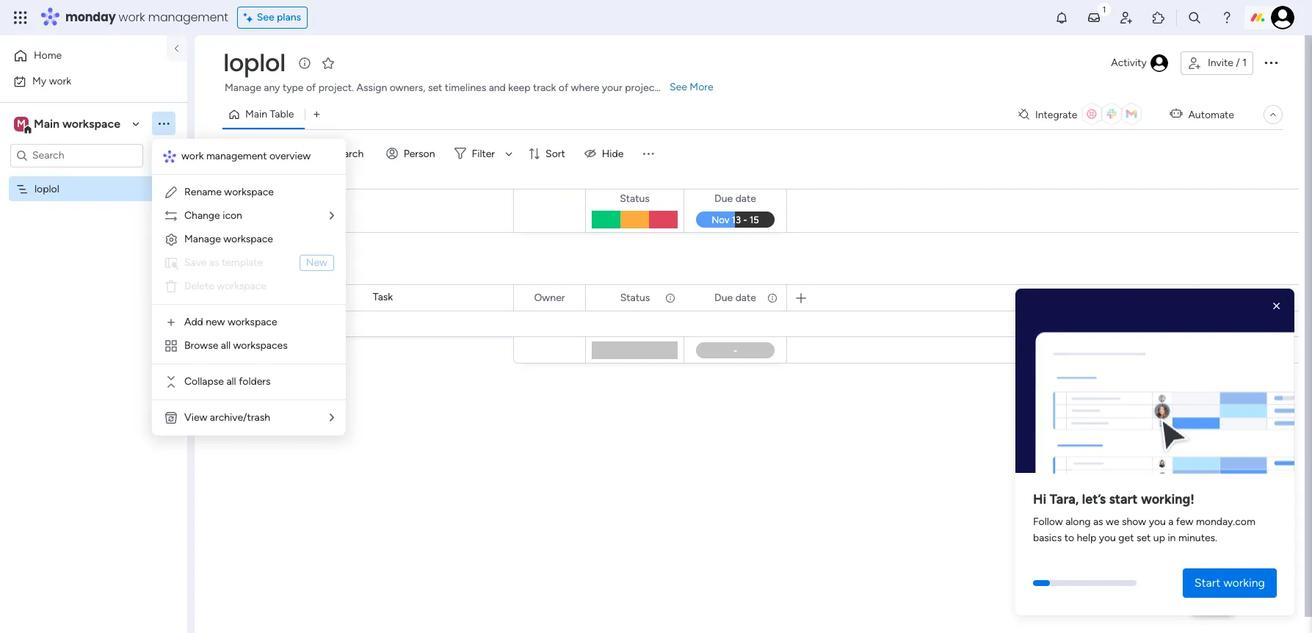 Task type: describe. For each thing, give the bounding box(es) containing it.
see more link
[[669, 80, 715, 95]]

up
[[1154, 532, 1166, 545]]

owners,
[[390, 82, 426, 94]]

1 status field from the top
[[616, 191, 654, 207]]

column information image
[[665, 292, 677, 304]]

manage for manage workspace
[[184, 233, 221, 245]]

type
[[283, 82, 304, 94]]

invite members image
[[1120, 10, 1134, 25]]

invite
[[1208, 57, 1234, 69]]

main workspace
[[34, 116, 120, 130]]

0 vertical spatial loplol
[[223, 46, 286, 79]]

see more
[[670, 81, 714, 93]]

column information image
[[767, 292, 779, 304]]

apps image
[[1152, 10, 1167, 25]]

few
[[1177, 516, 1194, 528]]

folders
[[239, 375, 271, 388]]

select product image
[[13, 10, 28, 25]]

project.
[[319, 82, 354, 94]]

+ Add task text field
[[260, 315, 507, 333]]

view archive/trash
[[184, 411, 270, 424]]

hi tara, let's start working!
[[1034, 492, 1195, 508]]

1 image
[[1098, 1, 1111, 17]]

monday work management
[[65, 9, 228, 26]]

due date for status
[[715, 192, 757, 205]]

manage workspace
[[184, 233, 273, 245]]

m
[[17, 117, 26, 130]]

save
[[184, 256, 207, 269]]

rename workspace
[[184, 186, 274, 198]]

invite / 1 button
[[1181, 51, 1254, 75]]

overview
[[270, 150, 311, 162]]

see plans button
[[237, 7, 308, 29]]

Search in workspace field
[[31, 147, 123, 164]]

my work button
[[9, 69, 158, 93]]

autopilot image
[[1171, 104, 1183, 123]]

change
[[184, 209, 220, 222]]

options image
[[1263, 53, 1280, 71]]

new task
[[228, 147, 273, 159]]

save as template
[[184, 256, 263, 269]]

delete
[[184, 280, 214, 292]]

date for status
[[736, 192, 757, 205]]

icon
[[223, 209, 242, 222]]

sort
[[546, 147, 566, 160]]

get
[[1119, 532, 1135, 545]]

monday
[[65, 9, 116, 26]]

next
[[253, 260, 282, 278]]

new for workspace
[[206, 316, 225, 328]]

person button
[[380, 142, 444, 165]]

project
[[625, 82, 659, 94]]

notifications image
[[1055, 10, 1070, 25]]

/
[[1237, 57, 1241, 69]]

due for owner
[[715, 291, 733, 304]]

working
[[1224, 576, 1266, 590]]

change icon image
[[164, 209, 179, 223]]

start working
[[1195, 576, 1266, 590]]

week for next week
[[286, 260, 321, 278]]

activity button
[[1106, 51, 1175, 75]]

to
[[1065, 532, 1075, 545]]

angle down image
[[286, 148, 293, 159]]

we
[[1106, 516, 1120, 528]]

1 vertical spatial task
[[373, 291, 393, 303]]

manage for manage any type of project. assign owners, set timelines and keep track of where your project stands.
[[225, 82, 261, 94]]

browse all workspaces
[[184, 339, 288, 352]]

workspace options image
[[156, 116, 171, 131]]

delete workspace image
[[164, 279, 179, 294]]

collapse board header image
[[1268, 109, 1280, 120]]

loplol list box
[[0, 173, 187, 400]]

hide button
[[579, 142, 633, 165]]

along
[[1066, 516, 1091, 528]]

rename
[[184, 186, 222, 198]]

search everything image
[[1188, 10, 1203, 25]]

add new group button
[[224, 390, 328, 414]]

start working button
[[1183, 569, 1278, 598]]

start
[[1110, 492, 1138, 508]]

add for add new group
[[251, 395, 270, 408]]

work for my
[[49, 75, 71, 87]]

assign
[[357, 82, 387, 94]]

list arrow image for view archive/trash
[[330, 413, 334, 423]]

arrow down image
[[500, 145, 518, 162]]

browse all workspaces image
[[164, 339, 179, 353]]

filter button
[[449, 142, 518, 165]]

group
[[295, 395, 322, 408]]

help image
[[1220, 10, 1235, 25]]

automate
[[1189, 108, 1235, 121]]

hi
[[1034, 492, 1047, 508]]

menu containing work management overview
[[152, 139, 346, 436]]

close image
[[1270, 299, 1285, 314]]

1 of from the left
[[306, 82, 316, 94]]

browse
[[184, 339, 218, 352]]

due date field for status
[[711, 191, 760, 207]]

start
[[1195, 576, 1221, 590]]

my
[[32, 75, 46, 87]]

working!
[[1142, 492, 1195, 508]]

home
[[34, 49, 62, 62]]

hide
[[602, 147, 624, 160]]

date for owner
[[736, 291, 757, 304]]

timelines
[[445, 82, 486, 94]]

2 status from the top
[[621, 291, 650, 304]]

as inside menu item
[[209, 256, 219, 269]]

This week field
[[250, 193, 322, 212]]

add new workspace image
[[164, 315, 179, 330]]

loplol field
[[220, 46, 289, 79]]

follow
[[1034, 516, 1064, 528]]

0 horizontal spatial set
[[428, 82, 442, 94]]

add to favorites image
[[321, 55, 336, 70]]

filter
[[472, 147, 495, 160]]

change icon
[[184, 209, 242, 222]]

new task button
[[223, 142, 278, 165]]



Task type: vqa. For each thing, say whether or not it's contained in the screenshot.
Call, write, or chat
no



Task type: locate. For each thing, give the bounding box(es) containing it.
owner
[[534, 291, 565, 304]]

0 horizontal spatial manage
[[184, 233, 221, 245]]

invite / 1
[[1208, 57, 1247, 69]]

task
[[253, 147, 273, 159], [373, 291, 393, 303]]

1 list arrow image from the top
[[330, 211, 334, 221]]

loplol down search in workspace field
[[35, 183, 59, 195]]

workspace for rename workspace
[[224, 186, 274, 198]]

1 vertical spatial due date
[[715, 291, 757, 304]]

menu
[[152, 139, 346, 436]]

date
[[736, 192, 757, 205], [736, 291, 757, 304]]

due date
[[715, 192, 757, 205], [715, 291, 757, 304]]

manage any type of project. assign owners, set timelines and keep track of where your project stands.
[[225, 82, 694, 94]]

1 due from the top
[[715, 192, 733, 205]]

0 vertical spatial new
[[206, 316, 225, 328]]

workspace up search in workspace field
[[62, 116, 120, 130]]

0 horizontal spatial new
[[206, 316, 225, 328]]

0 horizontal spatial as
[[209, 256, 219, 269]]

work right my
[[49, 75, 71, 87]]

menu item containing save as template
[[164, 254, 334, 272]]

Status field
[[616, 191, 654, 207], [617, 290, 654, 306]]

1 vertical spatial loplol
[[35, 183, 59, 195]]

2 of from the left
[[559, 82, 569, 94]]

let's
[[1083, 492, 1106, 508]]

of right track
[[559, 82, 569, 94]]

help
[[1077, 532, 1097, 545]]

add for add new workspace
[[184, 316, 203, 328]]

menu item
[[164, 254, 334, 272]]

main for main workspace
[[34, 116, 60, 130]]

person
[[404, 147, 435, 160]]

main
[[245, 108, 267, 120], [34, 116, 60, 130]]

all down add new workspace
[[221, 339, 231, 352]]

workspace image
[[14, 116, 29, 132]]

workspace down template in the top left of the page
[[217, 280, 267, 292]]

0 horizontal spatial you
[[1100, 532, 1117, 545]]

work management overview
[[181, 150, 311, 162]]

Owner field
[[531, 290, 569, 306]]

workspace for main workspace
[[62, 116, 120, 130]]

collapse all folders image
[[164, 375, 179, 389]]

1 horizontal spatial loplol
[[223, 46, 286, 79]]

where
[[571, 82, 600, 94]]

add new workspace
[[184, 316, 277, 328]]

1
[[1243, 57, 1247, 69]]

0 vertical spatial status field
[[616, 191, 654, 207]]

1 horizontal spatial manage
[[225, 82, 261, 94]]

new up rename workspace
[[228, 147, 250, 159]]

2 due date from the top
[[715, 291, 757, 304]]

loplol
[[223, 46, 286, 79], [35, 183, 59, 195]]

table
[[270, 108, 294, 120]]

this week
[[253, 193, 319, 212]]

1 horizontal spatial add
[[251, 395, 270, 408]]

a
[[1169, 516, 1174, 528]]

1 vertical spatial work
[[49, 75, 71, 87]]

new inside button
[[228, 147, 250, 159]]

list arrow image right this week field
[[330, 211, 334, 221]]

2 due from the top
[[715, 291, 733, 304]]

archive/trash
[[210, 411, 270, 424]]

0 vertical spatial week
[[284, 193, 319, 212]]

lottie animation image
[[1016, 295, 1295, 479]]

tara,
[[1050, 492, 1079, 508]]

manage
[[225, 82, 261, 94], [184, 233, 221, 245]]

new for new task
[[228, 147, 250, 159]]

work inside button
[[49, 75, 71, 87]]

0 horizontal spatial loplol
[[35, 183, 59, 195]]

all for collapse
[[227, 375, 236, 388]]

basics
[[1034, 532, 1062, 545]]

Next week field
[[249, 260, 324, 279]]

delete workspace menu item
[[164, 278, 334, 295]]

status left column information image
[[621, 291, 650, 304]]

1 vertical spatial list arrow image
[[330, 413, 334, 423]]

tara schultz image
[[1272, 6, 1295, 29]]

my work
[[32, 75, 71, 87]]

1 horizontal spatial task
[[373, 291, 393, 303]]

help button
[[1188, 591, 1239, 616]]

0 horizontal spatial new
[[228, 147, 250, 159]]

main inside 'workspace selection' element
[[34, 116, 60, 130]]

1 horizontal spatial as
[[1094, 516, 1104, 528]]

add view image
[[314, 109, 320, 120]]

view
[[184, 411, 207, 424]]

follow along as we show you a few monday.com basics to help you get set up in minutes.
[[1034, 516, 1256, 545]]

workspace up template in the top left of the page
[[223, 233, 273, 245]]

list arrow image for change icon
[[330, 211, 334, 221]]

next week
[[253, 260, 321, 278]]

of right type
[[306, 82, 316, 94]]

workspace up icon
[[224, 186, 274, 198]]

you down we at the bottom of the page
[[1100, 532, 1117, 545]]

1 vertical spatial see
[[670, 81, 688, 93]]

manage down change
[[184, 233, 221, 245]]

inbox image
[[1087, 10, 1102, 25]]

1 horizontal spatial you
[[1149, 516, 1166, 528]]

add new group
[[251, 395, 322, 408]]

1 status from the top
[[620, 192, 650, 205]]

manage workspace image
[[164, 232, 179, 247]]

see left plans
[[257, 11, 274, 24]]

rename workspace image
[[164, 185, 179, 200]]

2 list arrow image from the top
[[330, 413, 334, 423]]

and
[[489, 82, 506, 94]]

2 status field from the top
[[617, 290, 654, 306]]

collapse all folders
[[184, 375, 271, 388]]

plans
[[277, 11, 301, 24]]

work up rename
[[181, 150, 204, 162]]

2 vertical spatial work
[[181, 150, 204, 162]]

all left folders
[[227, 375, 236, 388]]

0 horizontal spatial of
[[306, 82, 316, 94]]

option
[[0, 176, 187, 179]]

1 vertical spatial status field
[[617, 290, 654, 306]]

list arrow image right add new group button
[[330, 413, 334, 423]]

workspace for delete workspace
[[217, 280, 267, 292]]

0 vertical spatial see
[[257, 11, 274, 24]]

all
[[221, 339, 231, 352], [227, 375, 236, 388]]

set
[[428, 82, 442, 94], [1137, 532, 1151, 545]]

as
[[209, 256, 219, 269], [1094, 516, 1104, 528]]

dapulse integrations image
[[1019, 109, 1030, 120]]

due
[[715, 192, 733, 205], [715, 291, 733, 304]]

0 vertical spatial all
[[221, 339, 231, 352]]

1 vertical spatial due date field
[[711, 290, 760, 306]]

you left a
[[1149, 516, 1166, 528]]

task left angle down icon
[[253, 147, 273, 159]]

0 horizontal spatial task
[[253, 147, 273, 159]]

management
[[148, 9, 228, 26], [206, 150, 267, 162]]

2 due date field from the top
[[711, 290, 760, 306]]

status
[[620, 192, 650, 205], [621, 291, 650, 304]]

set inside the follow along as we show you a few monday.com basics to help you get set up in minutes.
[[1137, 532, 1151, 545]]

add inside button
[[251, 395, 270, 408]]

delete workspace
[[184, 280, 267, 292]]

work
[[119, 9, 145, 26], [49, 75, 71, 87], [181, 150, 204, 162]]

add down folders
[[251, 395, 270, 408]]

new right next at top
[[306, 256, 328, 269]]

0 vertical spatial you
[[1149, 516, 1166, 528]]

work right monday
[[119, 9, 145, 26]]

progress bar
[[1034, 580, 1051, 586]]

1 horizontal spatial new
[[273, 395, 292, 408]]

due for status
[[715, 192, 733, 205]]

show board description image
[[296, 56, 314, 71]]

more
[[690, 81, 714, 93]]

set left up
[[1137, 532, 1151, 545]]

see for see more
[[670, 81, 688, 93]]

1 date from the top
[[736, 192, 757, 205]]

1 horizontal spatial work
[[119, 9, 145, 26]]

1 horizontal spatial set
[[1137, 532, 1151, 545]]

main inside button
[[245, 108, 267, 120]]

main right the workspace icon
[[34, 116, 60, 130]]

integrate
[[1036, 108, 1078, 121]]

0 vertical spatial list arrow image
[[330, 211, 334, 221]]

1 vertical spatial as
[[1094, 516, 1104, 528]]

0 vertical spatial date
[[736, 192, 757, 205]]

0 vertical spatial work
[[119, 9, 145, 26]]

1 horizontal spatial main
[[245, 108, 267, 120]]

0 horizontal spatial see
[[257, 11, 274, 24]]

0 vertical spatial due date field
[[711, 191, 760, 207]]

1 vertical spatial status
[[621, 291, 650, 304]]

1 vertical spatial new
[[273, 395, 292, 408]]

due date field for owner
[[711, 290, 760, 306]]

manage down "loplol" field
[[225, 82, 261, 94]]

Due date field
[[711, 191, 760, 207], [711, 290, 760, 306]]

collapse
[[184, 375, 224, 388]]

add right add new workspace image
[[184, 316, 203, 328]]

menu image
[[642, 146, 656, 161]]

sort button
[[522, 142, 574, 165]]

show
[[1122, 516, 1147, 528]]

new left group
[[273, 395, 292, 408]]

workspace for manage workspace
[[223, 233, 273, 245]]

1 vertical spatial week
[[286, 260, 321, 278]]

new up browse
[[206, 316, 225, 328]]

0 horizontal spatial work
[[49, 75, 71, 87]]

as left we at the bottom of the page
[[1094, 516, 1104, 528]]

1 vertical spatial due
[[715, 291, 733, 304]]

in
[[1168, 532, 1176, 545]]

see plans
[[257, 11, 301, 24]]

Search field
[[328, 143, 372, 164]]

week right this
[[284, 193, 319, 212]]

1 vertical spatial all
[[227, 375, 236, 388]]

workspace selection element
[[14, 115, 123, 134]]

see inside button
[[257, 11, 274, 24]]

status down menu icon
[[620, 192, 650, 205]]

1 vertical spatial new
[[306, 256, 328, 269]]

lottie animation element
[[1016, 289, 1295, 479]]

set right owners,
[[428, 82, 442, 94]]

activity
[[1112, 57, 1147, 69]]

new for new
[[306, 256, 328, 269]]

2 date from the top
[[736, 291, 757, 304]]

stands.
[[661, 82, 694, 94]]

1 horizontal spatial new
[[306, 256, 328, 269]]

week right next at top
[[286, 260, 321, 278]]

loplol inside list box
[[35, 183, 59, 195]]

new inside button
[[273, 395, 292, 408]]

0 vertical spatial management
[[148, 9, 228, 26]]

workspaces
[[233, 339, 288, 352]]

1 horizontal spatial see
[[670, 81, 688, 93]]

minutes.
[[1179, 532, 1218, 545]]

1 vertical spatial you
[[1100, 532, 1117, 545]]

1 horizontal spatial of
[[559, 82, 569, 94]]

as inside the follow along as we show you a few monday.com basics to help you get set up in minutes.
[[1094, 516, 1104, 528]]

0 horizontal spatial add
[[184, 316, 203, 328]]

help
[[1200, 596, 1227, 611]]

0 vertical spatial new
[[228, 147, 250, 159]]

0 vertical spatial manage
[[225, 82, 261, 94]]

1 vertical spatial set
[[1137, 532, 1151, 545]]

0 horizontal spatial main
[[34, 116, 60, 130]]

you
[[1149, 516, 1166, 528], [1100, 532, 1117, 545]]

workspace inside menu item
[[217, 280, 267, 292]]

0 vertical spatial status
[[620, 192, 650, 205]]

task inside button
[[253, 147, 273, 159]]

2 horizontal spatial work
[[181, 150, 204, 162]]

see for see plans
[[257, 11, 274, 24]]

task up + add task text box
[[373, 291, 393, 303]]

1 due date from the top
[[715, 192, 757, 205]]

track
[[533, 82, 556, 94]]

home button
[[9, 44, 158, 68]]

service icon image
[[164, 256, 179, 270]]

main left table
[[245, 108, 267, 120]]

see
[[257, 11, 274, 24], [670, 81, 688, 93]]

status field left column information image
[[617, 290, 654, 306]]

0 vertical spatial task
[[253, 147, 273, 159]]

view archive/trash image
[[164, 411, 179, 425]]

any
[[264, 82, 280, 94]]

see left more
[[670, 81, 688, 93]]

main table button
[[223, 103, 305, 126]]

as right save
[[209, 256, 219, 269]]

1 vertical spatial add
[[251, 395, 270, 408]]

loplol up any
[[223, 46, 286, 79]]

new for group
[[273, 395, 292, 408]]

week for this week
[[284, 193, 319, 212]]

status field down menu icon
[[616, 191, 654, 207]]

1 vertical spatial date
[[736, 291, 757, 304]]

workspace
[[62, 116, 120, 130], [224, 186, 274, 198], [223, 233, 273, 245], [217, 280, 267, 292], [228, 316, 277, 328]]

all for browse
[[221, 339, 231, 352]]

keep
[[509, 82, 531, 94]]

0 vertical spatial set
[[428, 82, 442, 94]]

0 vertical spatial add
[[184, 316, 203, 328]]

0 vertical spatial due date
[[715, 192, 757, 205]]

main for main table
[[245, 108, 267, 120]]

list arrow image
[[330, 211, 334, 221], [330, 413, 334, 423]]

main table
[[245, 108, 294, 120]]

0 vertical spatial as
[[209, 256, 219, 269]]

1 vertical spatial manage
[[184, 233, 221, 245]]

1 vertical spatial management
[[206, 150, 267, 162]]

workspace up the workspaces
[[228, 316, 277, 328]]

your
[[602, 82, 623, 94]]

1 due date field from the top
[[711, 191, 760, 207]]

work for monday
[[119, 9, 145, 26]]

add
[[184, 316, 203, 328], [251, 395, 270, 408]]

this
[[253, 193, 280, 212]]

template
[[222, 256, 263, 269]]

due date for owner
[[715, 291, 757, 304]]

0 vertical spatial due
[[715, 192, 733, 205]]



